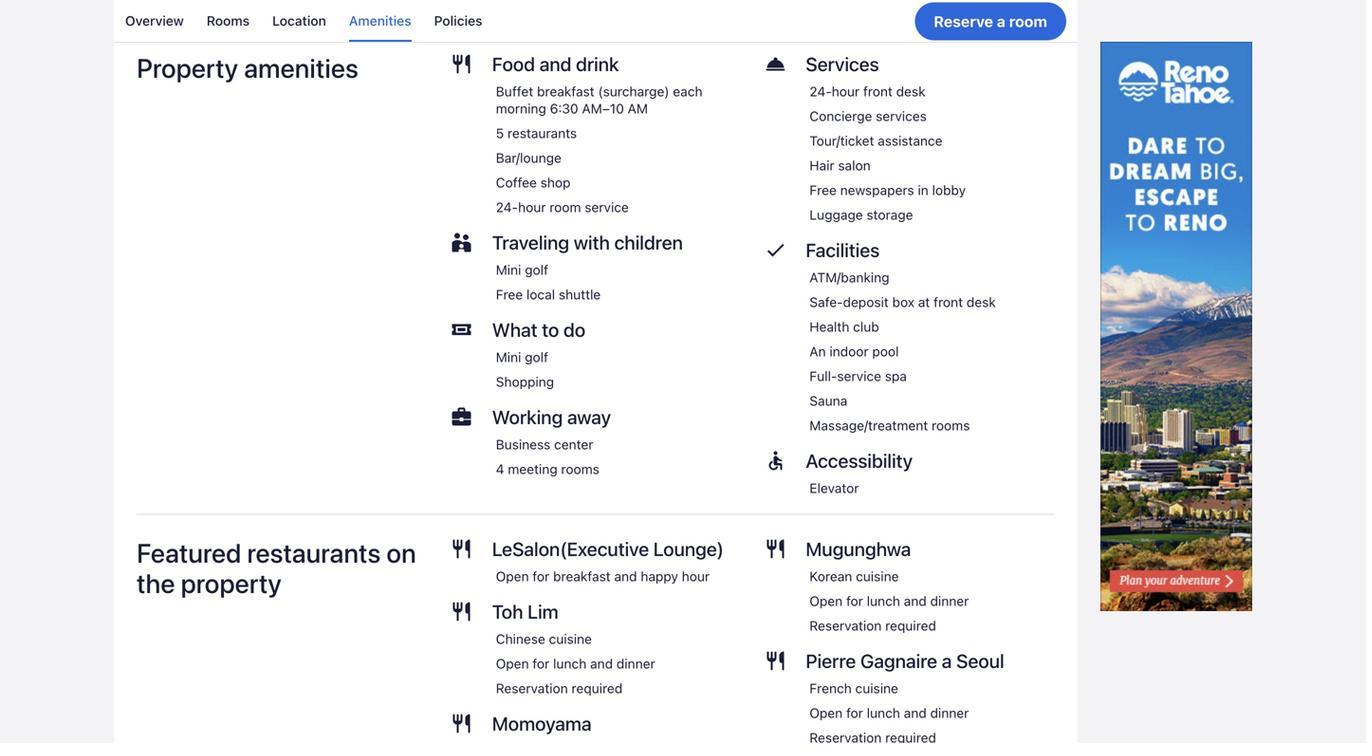 Task type: describe. For each thing, give the bounding box(es) containing it.
or
[[411, 1, 424, 17]]

buffet breakfast (surcharge) each morning 6:30 am–10 am 5 restaurants bar/lounge coffee shop 24-hour room service
[[496, 84, 703, 215]]

business
[[496, 437, 551, 452]]

working
[[492, 406, 563, 428]]

open for breakfast and happy hour
[[496, 569, 710, 584]]

and down lesalon(executive lounge)
[[614, 569, 637, 584]]

for for toh lim
[[533, 656, 550, 671]]

local
[[527, 287, 555, 302]]

open for toh lim
[[496, 656, 529, 671]]

restaurants inside buffet breakfast (surcharge) each morning 6:30 am–10 am 5 restaurants bar/lounge coffee shop 24-hour room service
[[508, 125, 577, 141]]

amenities
[[349, 13, 411, 28]]

services
[[806, 53, 880, 75]]

shuttle
[[559, 287, 601, 302]]

to
[[542, 318, 559, 341]]

lesalon(executive
[[492, 538, 649, 560]]

featured restaurants on the property
[[137, 537, 416, 599]]

open up 'toh'
[[496, 569, 529, 584]]

breakfast inside buffet breakfast (surcharge) each morning 6:30 am–10 am 5 restaurants bar/lounge coffee shop 24-hour room service
[[537, 84, 595, 99]]

and inside french cuisine open for lunch and dinner
[[904, 705, 927, 721]]

hour inside the 24-hour front desk concierge services tour/ticket assistance hair salon free newspapers in lobby luggage storage
[[832, 84, 860, 99]]

policies
[[227, 1, 275, 17]]

*see
[[137, 1, 167, 17]]

reserve
[[934, 12, 994, 30]]

indoor
[[830, 344, 869, 359]]

location
[[272, 13, 326, 28]]

french cuisine open for lunch and dinner
[[810, 681, 969, 721]]

lunch for toh lim
[[553, 656, 587, 671]]

*see fees and policies for additional details or extra charges button
[[137, 0, 1055, 18]]

pool
[[873, 344, 899, 359]]

do
[[564, 318, 586, 341]]

mugunghwa
[[806, 538, 911, 560]]

golf for what
[[525, 349, 549, 365]]

happy
[[641, 569, 679, 584]]

food and drink
[[492, 53, 619, 75]]

each
[[673, 84, 703, 99]]

rooms link
[[207, 0, 250, 42]]

hair
[[810, 158, 835, 173]]

extra
[[427, 1, 459, 17]]

gagnaire
[[861, 650, 938, 672]]

open for pierre gagnaire a seoul
[[810, 705, 843, 721]]

dinner for mugunghwa
[[931, 593, 969, 609]]

korean cuisine open for lunch and dinner reservation required
[[810, 569, 969, 634]]

*see fees and policies for additional details or extra charges
[[137, 1, 513, 17]]

1 vertical spatial breakfast
[[553, 569, 611, 584]]

2 vertical spatial hour
[[682, 569, 710, 584]]

an
[[810, 344, 826, 359]]

mini golf free local shuttle
[[496, 262, 601, 302]]

pierre
[[806, 650, 856, 672]]

traveling
[[492, 231, 569, 253]]

open for mugunghwa
[[810, 593, 843, 609]]

elevator
[[810, 480, 859, 496]]

5
[[496, 125, 504, 141]]

meeting
[[508, 461, 558, 477]]

for inside button
[[279, 1, 296, 17]]

safe-
[[810, 294, 843, 310]]

front inside atm/banking safe-deposit box at front desk health club an indoor pool full-service spa sauna massage/treatment rooms
[[934, 294, 963, 310]]

mini golf shopping
[[496, 349, 554, 390]]

reservation for toh lim
[[496, 681, 568, 696]]

bar/lounge
[[496, 150, 562, 166]]

service inside buffet breakfast (surcharge) each morning 6:30 am–10 am 5 restaurants bar/lounge coffee shop 24-hour room service
[[585, 199, 629, 215]]

and inside korean cuisine open for lunch and dinner reservation required
[[904, 593, 927, 609]]

restaurants inside featured restaurants on the property
[[247, 537, 381, 569]]

reservation for mugunghwa
[[810, 618, 882, 634]]

reserve a room button
[[915, 2, 1067, 40]]

policies
[[434, 13, 483, 28]]

working away
[[492, 406, 611, 428]]

health
[[810, 319, 850, 335]]

overview
[[125, 13, 184, 28]]

list containing overview
[[114, 0, 1078, 42]]

room inside button
[[1010, 12, 1048, 30]]

am
[[628, 101, 648, 116]]

room inside buffet breakfast (surcharge) each morning 6:30 am–10 am 5 restaurants bar/lounge coffee shop 24-hour room service
[[550, 199, 581, 215]]

4
[[496, 461, 504, 477]]

momoyama
[[492, 712, 592, 735]]

sauna
[[810, 393, 848, 409]]

drink
[[576, 53, 619, 75]]

the
[[137, 568, 175, 599]]

in
[[918, 182, 929, 198]]

club
[[853, 319, 880, 335]]

lesalon(executive lounge)
[[492, 538, 724, 560]]

atm/banking safe-deposit box at front desk health club an indoor pool full-service spa sauna massage/treatment rooms
[[810, 270, 996, 433]]

massage/treatment
[[810, 418, 928, 433]]

newspapers
[[841, 182, 915, 198]]

toh
[[492, 600, 523, 623]]

overview link
[[125, 0, 184, 42]]

free inside the 24-hour front desk concierge services tour/ticket assistance hair salon free newspapers in lobby luggage storage
[[810, 182, 837, 198]]

food
[[492, 53, 535, 75]]

with
[[574, 231, 610, 253]]

korean
[[810, 569, 853, 584]]

and inside button
[[200, 1, 224, 17]]

charges
[[462, 1, 513, 17]]

additional
[[300, 1, 362, 17]]

free inside mini golf free local shuttle
[[496, 287, 523, 302]]

(surcharge)
[[598, 84, 670, 99]]

lim
[[528, 600, 559, 623]]



Task type: vqa. For each thing, say whether or not it's contained in the screenshot.
Reservation to the right
yes



Task type: locate. For each thing, give the bounding box(es) containing it.
0 horizontal spatial service
[[585, 199, 629, 215]]

1 vertical spatial hour
[[518, 199, 546, 215]]

away
[[567, 406, 611, 428]]

dinner for pierre gagnaire a seoul
[[931, 705, 969, 721]]

service inside atm/banking safe-deposit box at front desk health club an indoor pool full-service spa sauna massage/treatment rooms
[[837, 368, 882, 384]]

for for pierre gagnaire a seoul
[[847, 705, 864, 721]]

1 vertical spatial cuisine
[[549, 631, 592, 647]]

chinese cuisine open for lunch and dinner reservation required
[[496, 631, 656, 696]]

amenities link
[[349, 0, 411, 42]]

full-
[[810, 368, 837, 384]]

0 horizontal spatial required
[[572, 681, 623, 696]]

cuisine down gagnaire
[[856, 681, 899, 696]]

0 vertical spatial cuisine
[[856, 569, 899, 584]]

and right food
[[540, 53, 572, 75]]

1 vertical spatial 24-
[[496, 199, 518, 215]]

1 horizontal spatial room
[[1010, 12, 1048, 30]]

what to do
[[492, 318, 586, 341]]

toh lim
[[492, 600, 559, 623]]

1 vertical spatial service
[[837, 368, 882, 384]]

accessibility
[[806, 449, 913, 472]]

golf inside "mini golf shopping"
[[525, 349, 549, 365]]

spa
[[885, 368, 907, 384]]

golf for traveling
[[525, 262, 549, 278]]

services
[[876, 108, 927, 124]]

front right the at
[[934, 294, 963, 310]]

0 horizontal spatial free
[[496, 287, 523, 302]]

1 horizontal spatial a
[[997, 12, 1006, 30]]

breakfast up 6:30
[[537, 84, 595, 99]]

center
[[554, 437, 594, 452]]

24- inside the 24-hour front desk concierge services tour/ticket assistance hair salon free newspapers in lobby luggage storage
[[810, 84, 832, 99]]

1 vertical spatial lunch
[[553, 656, 587, 671]]

open down french
[[810, 705, 843, 721]]

cuisine inside korean cuisine open for lunch and dinner reservation required
[[856, 569, 899, 584]]

open inside chinese cuisine open for lunch and dinner reservation required
[[496, 656, 529, 671]]

lunch down gagnaire
[[867, 705, 901, 721]]

1 vertical spatial rooms
[[561, 461, 600, 477]]

0 horizontal spatial restaurants
[[247, 537, 381, 569]]

cuisine down lim
[[549, 631, 592, 647]]

featured
[[137, 537, 241, 569]]

2 mini from the top
[[496, 349, 521, 365]]

1 horizontal spatial required
[[886, 618, 937, 634]]

concierge
[[810, 108, 873, 124]]

1 horizontal spatial 24-
[[810, 84, 832, 99]]

1 vertical spatial room
[[550, 199, 581, 215]]

restaurants left "on"
[[247, 537, 381, 569]]

shopping
[[496, 374, 554, 390]]

tour/ticket
[[810, 133, 875, 149]]

for down french
[[847, 705, 864, 721]]

hour up concierge
[[832, 84, 860, 99]]

lobby
[[932, 182, 966, 198]]

a right reserve
[[997, 12, 1006, 30]]

policies link
[[434, 0, 483, 42]]

1 horizontal spatial restaurants
[[508, 125, 577, 141]]

1 vertical spatial reservation
[[496, 681, 568, 696]]

24- inside buffet breakfast (surcharge) each morning 6:30 am–10 am 5 restaurants bar/lounge coffee shop 24-hour room service
[[496, 199, 518, 215]]

dinner inside chinese cuisine open for lunch and dinner reservation required
[[617, 656, 656, 671]]

for inside french cuisine open for lunch and dinner
[[847, 705, 864, 721]]

coffee
[[496, 175, 537, 190]]

1 horizontal spatial rooms
[[932, 418, 970, 433]]

0 vertical spatial room
[[1010, 12, 1048, 30]]

breakfast
[[537, 84, 595, 99], [553, 569, 611, 584]]

business center 4 meeting rooms
[[496, 437, 600, 477]]

mini down what
[[496, 349, 521, 365]]

0 vertical spatial lunch
[[867, 593, 901, 609]]

for right policies
[[279, 1, 296, 17]]

cuisine down mugunghwa
[[856, 569, 899, 584]]

0 vertical spatial dinner
[[931, 593, 969, 609]]

24- up concierge
[[810, 84, 832, 99]]

hour down the coffee
[[518, 199, 546, 215]]

dinner
[[931, 593, 969, 609], [617, 656, 656, 671], [931, 705, 969, 721]]

room
[[1010, 12, 1048, 30], [550, 199, 581, 215]]

1 vertical spatial front
[[934, 294, 963, 310]]

rooms down center
[[561, 461, 600, 477]]

service up with
[[585, 199, 629, 215]]

0 vertical spatial desk
[[897, 84, 926, 99]]

free left local
[[496, 287, 523, 302]]

open inside korean cuisine open for lunch and dinner reservation required
[[810, 593, 843, 609]]

front up services
[[864, 84, 893, 99]]

1 horizontal spatial service
[[837, 368, 882, 384]]

desk up services
[[897, 84, 926, 99]]

0 vertical spatial mini
[[496, 262, 521, 278]]

property
[[181, 568, 282, 599]]

rooms inside atm/banking safe-deposit box at front desk health club an indoor pool full-service spa sauna massage/treatment rooms
[[932, 418, 970, 433]]

hour down lounge)
[[682, 569, 710, 584]]

1 vertical spatial required
[[572, 681, 623, 696]]

1 mini from the top
[[496, 262, 521, 278]]

reservation inside korean cuisine open for lunch and dinner reservation required
[[810, 618, 882, 634]]

lunch inside chinese cuisine open for lunch and dinner reservation required
[[553, 656, 587, 671]]

0 vertical spatial breakfast
[[537, 84, 595, 99]]

rooms right massage/treatment
[[932, 418, 970, 433]]

dinner up seoul
[[931, 593, 969, 609]]

property amenities
[[137, 52, 359, 84]]

assistance
[[878, 133, 943, 149]]

traveling with children
[[492, 231, 683, 253]]

0 vertical spatial a
[[997, 12, 1006, 30]]

desk inside atm/banking safe-deposit box at front desk health club an indoor pool full-service spa sauna massage/treatment rooms
[[967, 294, 996, 310]]

0 vertical spatial hour
[[832, 84, 860, 99]]

rooms
[[207, 13, 250, 28]]

free down 'hair'
[[810, 182, 837, 198]]

reservation
[[810, 618, 882, 634], [496, 681, 568, 696]]

dinner inside korean cuisine open for lunch and dinner reservation required
[[931, 593, 969, 609]]

1 horizontal spatial free
[[810, 182, 837, 198]]

1 horizontal spatial reservation
[[810, 618, 882, 634]]

1 golf from the top
[[525, 262, 549, 278]]

1 vertical spatial desk
[[967, 294, 996, 310]]

open down 'korean'
[[810, 593, 843, 609]]

reservation up pierre
[[810, 618, 882, 634]]

dinner inside french cuisine open for lunch and dinner
[[931, 705, 969, 721]]

front inside the 24-hour front desk concierge services tour/ticket assistance hair salon free newspapers in lobby luggage storage
[[864, 84, 893, 99]]

am–10
[[582, 101, 624, 116]]

required
[[886, 618, 937, 634], [572, 681, 623, 696]]

24-hour front desk concierge services tour/ticket assistance hair salon free newspapers in lobby luggage storage
[[810, 84, 966, 223]]

dinner down the happy
[[617, 656, 656, 671]]

hour
[[832, 84, 860, 99], [518, 199, 546, 215], [682, 569, 710, 584]]

0 vertical spatial restaurants
[[508, 125, 577, 141]]

2 vertical spatial lunch
[[867, 705, 901, 721]]

0 horizontal spatial 24-
[[496, 199, 518, 215]]

property
[[137, 52, 238, 84]]

1 horizontal spatial hour
[[682, 569, 710, 584]]

0 horizontal spatial reservation
[[496, 681, 568, 696]]

1 horizontal spatial front
[[934, 294, 963, 310]]

seoul
[[957, 650, 1005, 672]]

golf up local
[[525, 262, 549, 278]]

0 horizontal spatial desk
[[897, 84, 926, 99]]

2 vertical spatial dinner
[[931, 705, 969, 721]]

golf
[[525, 262, 549, 278], [525, 349, 549, 365]]

reservation up momoyama
[[496, 681, 568, 696]]

2 horizontal spatial hour
[[832, 84, 860, 99]]

rooms inside business center 4 meeting rooms
[[561, 461, 600, 477]]

lunch for mugunghwa
[[867, 593, 901, 609]]

lunch inside french cuisine open for lunch and dinner
[[867, 705, 901, 721]]

golf up shopping at bottom left
[[525, 349, 549, 365]]

mini inside "mini golf shopping"
[[496, 349, 521, 365]]

morning
[[496, 101, 547, 116]]

what
[[492, 318, 538, 341]]

1 vertical spatial free
[[496, 287, 523, 302]]

for for mugunghwa
[[847, 593, 864, 609]]

cuisine inside french cuisine open for lunch and dinner
[[856, 681, 899, 696]]

breakfast down lesalon(executive on the left of page
[[553, 569, 611, 584]]

golf inside mini golf free local shuttle
[[525, 262, 549, 278]]

cuisine for pierre gagnaire a seoul
[[856, 681, 899, 696]]

1 vertical spatial mini
[[496, 349, 521, 365]]

required up momoyama
[[572, 681, 623, 696]]

0 horizontal spatial room
[[550, 199, 581, 215]]

0 vertical spatial 24-
[[810, 84, 832, 99]]

dinner for toh lim
[[617, 656, 656, 671]]

at
[[918, 294, 930, 310]]

desk right the at
[[967, 294, 996, 310]]

lounge)
[[654, 538, 724, 560]]

0 horizontal spatial front
[[864, 84, 893, 99]]

for inside korean cuisine open for lunch and dinner reservation required
[[847, 593, 864, 609]]

reservation inside chinese cuisine open for lunch and dinner reservation required
[[496, 681, 568, 696]]

and right fees
[[200, 1, 224, 17]]

location link
[[272, 0, 326, 42]]

hour inside buffet breakfast (surcharge) each morning 6:30 am–10 am 5 restaurants bar/lounge coffee shop 24-hour room service
[[518, 199, 546, 215]]

for down 'korean'
[[847, 593, 864, 609]]

service
[[585, 199, 629, 215], [837, 368, 882, 384]]

restaurants up bar/lounge
[[508, 125, 577, 141]]

on
[[387, 537, 416, 569]]

1 vertical spatial a
[[942, 650, 952, 672]]

1 vertical spatial dinner
[[617, 656, 656, 671]]

for
[[279, 1, 296, 17], [533, 569, 550, 584], [847, 593, 864, 609], [533, 656, 550, 671], [847, 705, 864, 721]]

storage
[[867, 207, 913, 223]]

and down pierre gagnaire a seoul
[[904, 705, 927, 721]]

0 vertical spatial golf
[[525, 262, 549, 278]]

for up lim
[[533, 569, 550, 584]]

0 vertical spatial rooms
[[932, 418, 970, 433]]

0 horizontal spatial hour
[[518, 199, 546, 215]]

required inside korean cuisine open for lunch and dinner reservation required
[[886, 618, 937, 634]]

lunch down mugunghwa
[[867, 593, 901, 609]]

mini inside mini golf free local shuttle
[[496, 262, 521, 278]]

cuisine for mugunghwa
[[856, 569, 899, 584]]

children
[[615, 231, 683, 253]]

mini down the traveling
[[496, 262, 521, 278]]

fees
[[170, 1, 197, 17]]

24- down the coffee
[[496, 199, 518, 215]]

buffet
[[496, 84, 534, 99]]

lunch for pierre gagnaire a seoul
[[867, 705, 901, 721]]

chinese
[[496, 631, 546, 647]]

0 vertical spatial front
[[864, 84, 893, 99]]

front
[[864, 84, 893, 99], [934, 294, 963, 310]]

1 vertical spatial restaurants
[[247, 537, 381, 569]]

required for mugunghwa
[[886, 618, 937, 634]]

luggage
[[810, 207, 863, 223]]

1 vertical spatial golf
[[525, 349, 549, 365]]

0 vertical spatial required
[[886, 618, 937, 634]]

restaurants
[[508, 125, 577, 141], [247, 537, 381, 569]]

details
[[365, 1, 407, 17]]

and inside chinese cuisine open for lunch and dinner reservation required
[[590, 656, 613, 671]]

desk inside the 24-hour front desk concierge services tour/ticket assistance hair salon free newspapers in lobby luggage storage
[[897, 84, 926, 99]]

open inside french cuisine open for lunch and dinner
[[810, 705, 843, 721]]

mini for traveling with children
[[496, 262, 521, 278]]

mini for what to do
[[496, 349, 521, 365]]

a inside button
[[997, 12, 1006, 30]]

24-
[[810, 84, 832, 99], [496, 199, 518, 215]]

for inside chinese cuisine open for lunch and dinner reservation required
[[533, 656, 550, 671]]

for down chinese
[[533, 656, 550, 671]]

and up pierre gagnaire a seoul
[[904, 593, 927, 609]]

cuisine inside chinese cuisine open for lunch and dinner reservation required
[[549, 631, 592, 647]]

lunch inside korean cuisine open for lunch and dinner reservation required
[[867, 593, 901, 609]]

open down chinese
[[496, 656, 529, 671]]

0 vertical spatial free
[[810, 182, 837, 198]]

french
[[810, 681, 852, 696]]

a
[[997, 12, 1006, 30], [942, 650, 952, 672]]

0 vertical spatial reservation
[[810, 618, 882, 634]]

required inside chinese cuisine open for lunch and dinner reservation required
[[572, 681, 623, 696]]

cuisine for toh lim
[[549, 631, 592, 647]]

open
[[496, 569, 529, 584], [810, 593, 843, 609], [496, 656, 529, 671], [810, 705, 843, 721]]

reserve a room
[[934, 12, 1048, 30]]

a left seoul
[[942, 650, 952, 672]]

required up pierre gagnaire a seoul
[[886, 618, 937, 634]]

amenities
[[244, 52, 359, 84]]

required for toh lim
[[572, 681, 623, 696]]

1 horizontal spatial desk
[[967, 294, 996, 310]]

pierre gagnaire a seoul
[[806, 650, 1005, 672]]

0 horizontal spatial rooms
[[561, 461, 600, 477]]

room right reserve
[[1010, 12, 1048, 30]]

2 golf from the top
[[525, 349, 549, 365]]

lunch down lim
[[553, 656, 587, 671]]

list
[[114, 0, 1078, 42]]

shop
[[541, 175, 571, 190]]

dinner down seoul
[[931, 705, 969, 721]]

and up momoyama
[[590, 656, 613, 671]]

service down indoor
[[837, 368, 882, 384]]

0 horizontal spatial a
[[942, 650, 952, 672]]

2 vertical spatial cuisine
[[856, 681, 899, 696]]

salon
[[838, 158, 871, 173]]

room down shop
[[550, 199, 581, 215]]

0 vertical spatial service
[[585, 199, 629, 215]]



